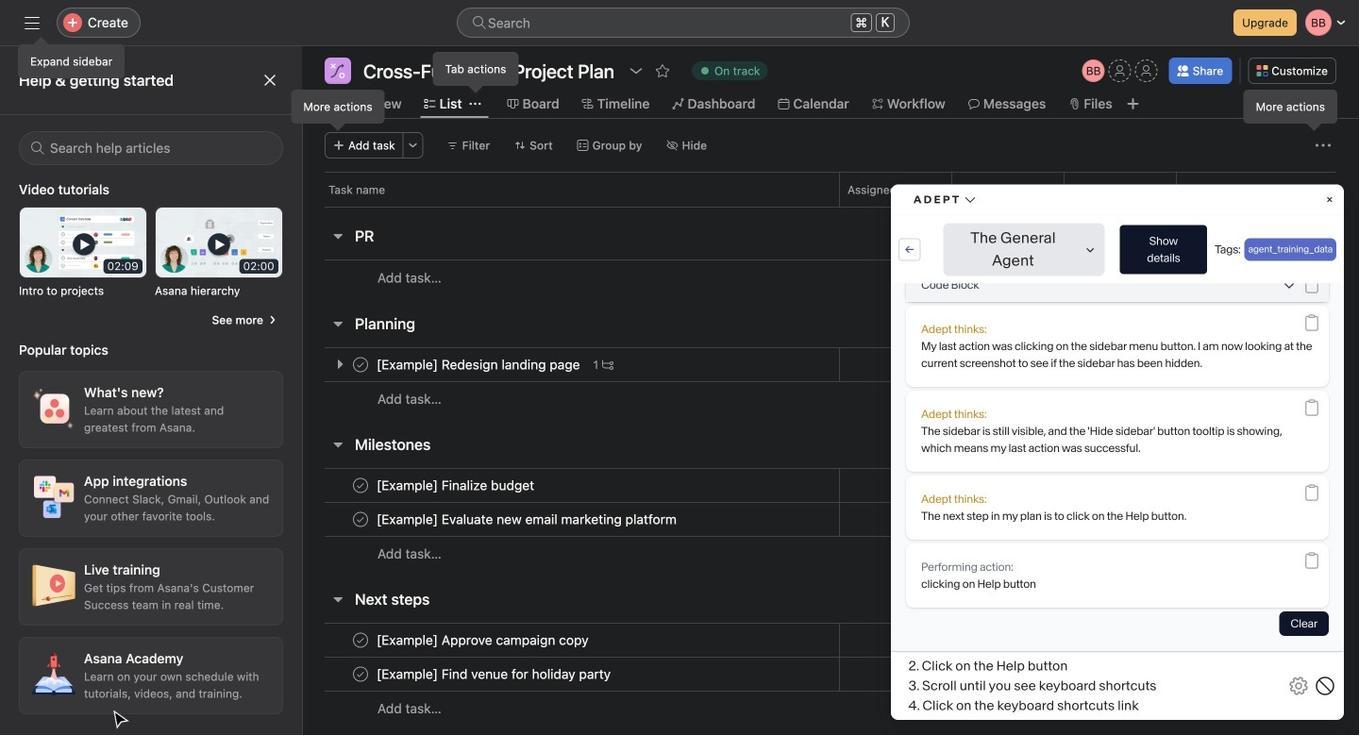 Task type: vqa. For each thing, say whether or not it's contained in the screenshot.
T to the left
no



Task type: describe. For each thing, give the bounding box(es) containing it.
0 horizontal spatial more actions image
[[408, 140, 419, 151]]

mark complete checkbox for [example] evaluate new email marketing platform cell
[[349, 508, 372, 531]]

[example] finalize budget cell
[[302, 468, 839, 503]]

manage project members image
[[1083, 59, 1105, 82]]

close help & getting started image
[[262, 73, 278, 88]]

task name text field inside [example] redesign landing page cell
[[373, 355, 586, 374]]

[example] redesign landing page cell
[[302, 347, 839, 382]]

[example] find venue for holiday party cell
[[302, 657, 839, 692]]

header milestones tree grid
[[302, 468, 1360, 571]]

mark complete checkbox for [example] finalize budget cell
[[349, 474, 372, 497]]

1 collapse task list for this group image from the top
[[330, 228, 346, 244]]

add tab image
[[1126, 96, 1141, 111]]

Search tasks, projects, and more text field
[[457, 8, 910, 38]]

task name text field for mark complete option in the [example] approve campaign copy cell
[[373, 631, 594, 650]]

task name text field for task name text box inside [example] finalize budget cell
[[373, 510, 683, 529]]

expand subtask list for the task [example] redesign landing page image
[[332, 357, 347, 372]]

collapse task list for this group image
[[330, 437, 346, 452]]

mark complete image inside [example] find venue for holiday party cell
[[349, 663, 372, 686]]

intro to projects image
[[20, 208, 146, 278]]

show options for priority column image
[[1150, 184, 1161, 195]]

asana hierarchy image
[[156, 208, 282, 278]]

none field search help articles
[[19, 131, 283, 165]]

collapse task list for this group image for header planning tree grid
[[330, 316, 346, 331]]



Task type: locate. For each thing, give the bounding box(es) containing it.
mark complete checkbox for the [example] approve campaign copy cell
[[349, 629, 372, 652]]

tooltip
[[19, 40, 124, 77], [434, 53, 518, 91], [292, 91, 384, 128], [1245, 91, 1337, 128]]

2 vertical spatial mark complete checkbox
[[349, 508, 372, 531]]

header planning tree grid
[[302, 347, 1360, 416]]

tab actions image
[[470, 98, 481, 110]]

0 vertical spatial task name text field
[[373, 476, 540, 495]]

1 vertical spatial task name text field
[[373, 631, 594, 650]]

1 mark complete image from the top
[[349, 354, 372, 376]]

collapse task list for this group image
[[330, 228, 346, 244], [330, 316, 346, 331], [330, 592, 346, 607]]

task name text field inside [example] evaluate new email marketing platform cell
[[373, 510, 683, 529]]

1 vertical spatial mark complete image
[[349, 508, 372, 531]]

2 mark complete checkbox from the top
[[349, 474, 372, 497]]

mark complete image
[[349, 474, 372, 497], [349, 629, 372, 652], [349, 663, 372, 686]]

[example] evaluate new email marketing platform cell
[[302, 502, 839, 537]]

show options for due date column image
[[1038, 184, 1049, 195]]

task name text field inside [example] find venue for holiday party cell
[[373, 665, 617, 684]]

3 mark complete checkbox from the top
[[349, 508, 372, 531]]

show options for assignee column image
[[925, 184, 937, 195]]

Task name text field
[[373, 355, 586, 374], [373, 510, 683, 529], [373, 665, 617, 684]]

1 horizontal spatial more actions image
[[1316, 138, 1331, 153]]

3 mark complete image from the top
[[349, 663, 372, 686]]

0 vertical spatial mark complete image
[[349, 354, 372, 376]]

0 vertical spatial none field
[[457, 8, 910, 38]]

0 vertical spatial mark complete checkbox
[[349, 354, 372, 376]]

2 mark complete checkbox from the top
[[349, 663, 372, 686]]

collapse task list for this group image for header next steps tree grid
[[330, 592, 346, 607]]

3 collapse task list for this group image from the top
[[330, 592, 346, 607]]

0 vertical spatial task name text field
[[373, 355, 586, 374]]

line_and_symbols image
[[330, 63, 346, 78]]

2 vertical spatial task name text field
[[373, 665, 617, 684]]

2 task name text field from the top
[[373, 510, 683, 529]]

1 subtask image
[[602, 359, 614, 371]]

1 mark complete checkbox from the top
[[349, 354, 372, 376]]

mark complete image
[[349, 354, 372, 376], [349, 508, 372, 531]]

1 vertical spatial none field
[[19, 131, 283, 165]]

mark complete checkbox inside [example] redesign landing page cell
[[349, 354, 372, 376]]

0 vertical spatial collapse task list for this group image
[[330, 228, 346, 244]]

1 vertical spatial mark complete checkbox
[[349, 663, 372, 686]]

row
[[302, 172, 1360, 207], [325, 206, 1337, 208], [302, 260, 1360, 296], [302, 347, 1360, 382], [302, 381, 1360, 416], [302, 468, 1360, 503], [302, 502, 1360, 537], [302, 536, 1360, 571], [302, 623, 1360, 658], [302, 657, 1360, 692], [302, 691, 1360, 726]]

task name text field inside [example] finalize budget cell
[[373, 476, 540, 495]]

mark complete checkbox inside [example] finalize budget cell
[[349, 474, 372, 497]]

Mark complete checkbox
[[349, 354, 372, 376], [349, 474, 372, 497], [349, 508, 372, 531]]

[example] approve campaign copy cell
[[302, 623, 839, 658]]

1 task name text field from the top
[[373, 476, 540, 495]]

task name text field for mark complete checkbox within [example] finalize budget cell
[[373, 476, 540, 495]]

header next steps tree grid
[[302, 623, 1360, 726]]

0 vertical spatial mark complete checkbox
[[349, 629, 372, 652]]

mark complete image inside [example] evaluate new email marketing platform cell
[[349, 508, 372, 531]]

Task name text field
[[373, 476, 540, 495], [373, 631, 594, 650]]

None text field
[[359, 58, 619, 84]]

0 horizontal spatial none field
[[19, 131, 283, 165]]

1 mark complete image from the top
[[349, 474, 372, 497]]

3 task name text field from the top
[[373, 665, 617, 684]]

mark complete image for [example] evaluate new email marketing platform cell
[[349, 474, 372, 497]]

mark complete checkbox inside [example] evaluate new email marketing platform cell
[[349, 508, 372, 531]]

mark complete image for mark complete checkbox inside the [example] evaluate new email marketing platform cell
[[349, 508, 372, 531]]

show options image
[[629, 63, 644, 78]]

2 vertical spatial collapse task list for this group image
[[330, 592, 346, 607]]

mark complete image for mark complete checkbox in the [example] redesign landing page cell
[[349, 354, 372, 376]]

mark complete image inside the [example] approve campaign copy cell
[[349, 629, 372, 652]]

2 mark complete image from the top
[[349, 629, 372, 652]]

mark complete checkbox inside [example] find venue for holiday party cell
[[349, 663, 372, 686]]

1 vertical spatial mark complete checkbox
[[349, 474, 372, 497]]

mark complete image inside [example] finalize budget cell
[[349, 474, 372, 497]]

none field search tasks, projects, and more
[[457, 8, 910, 38]]

task name text field inside the [example] approve campaign copy cell
[[373, 631, 594, 650]]

add to starred image
[[655, 63, 670, 78]]

2 collapse task list for this group image from the top
[[330, 316, 346, 331]]

Search help articles text field
[[19, 131, 283, 165]]

0 vertical spatial mark complete image
[[349, 474, 372, 497]]

expand sidebar image
[[25, 15, 40, 30]]

mark complete image for [example] find venue for holiday party cell
[[349, 629, 372, 652]]

more actions image
[[1316, 138, 1331, 153], [408, 140, 419, 151]]

1 horizontal spatial none field
[[457, 8, 910, 38]]

1 task name text field from the top
[[373, 355, 586, 374]]

Mark complete checkbox
[[349, 629, 372, 652], [349, 663, 372, 686]]

None field
[[457, 8, 910, 38], [19, 131, 283, 165]]

mark complete checkbox inside the [example] approve campaign copy cell
[[349, 629, 372, 652]]

mark complete checkbox for [example] find venue for holiday party cell
[[349, 663, 372, 686]]

2 task name text field from the top
[[373, 631, 594, 650]]

2 vertical spatial mark complete image
[[349, 663, 372, 686]]

1 vertical spatial task name text field
[[373, 510, 683, 529]]

1 vertical spatial mark complete image
[[349, 629, 372, 652]]

2 mark complete image from the top
[[349, 508, 372, 531]]

task name text field for task name text box in the the [example] approve campaign copy cell
[[373, 665, 617, 684]]

1 vertical spatial collapse task list for this group image
[[330, 316, 346, 331]]

1 mark complete checkbox from the top
[[349, 629, 372, 652]]



